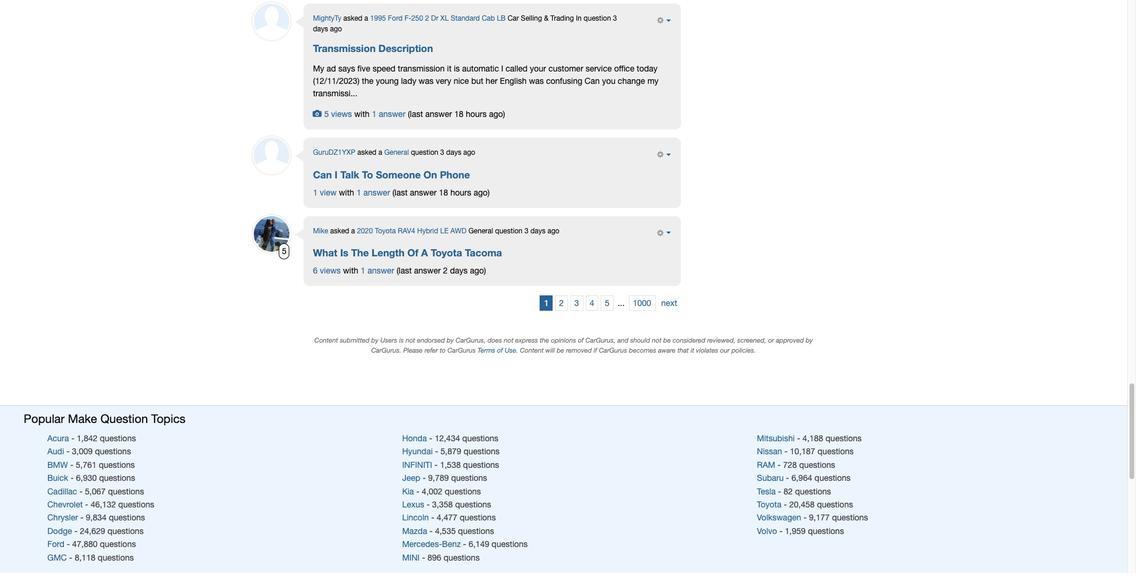 Task type: vqa. For each thing, say whether or not it's contained in the screenshot.
Subaru
yes



Task type: locate. For each thing, give the bounding box(es) containing it.
be inside the content submitted by users is not endorsed by cargurus, does not express the opinions of cargurus, and should not be considered reviewed, screened, or approved by cargurus. please refer to cargurus
[[663, 337, 671, 344]]

0 horizontal spatial cargurus
[[447, 346, 476, 354]]

with right 5 views
[[354, 110, 370, 119]]

selling
[[521, 14, 542, 23]]

volkswagen
[[757, 514, 801, 523]]

0 vertical spatial it
[[447, 64, 451, 74]]

- up 82 on the right bottom
[[786, 474, 789, 484]]

5 inside pagination navigation 'navigation'
[[605, 299, 609, 308]]

1 horizontal spatial 5
[[324, 110, 329, 119]]

screened,
[[737, 337, 766, 344]]

1 vertical spatial general
[[468, 227, 493, 235]]

be right will
[[557, 346, 564, 354]]

2 vertical spatial 1 answer link
[[361, 266, 394, 276]]

2 horizontal spatial a
[[378, 149, 382, 157]]

1 vertical spatial be
[[557, 346, 564, 354]]

1 by from the left
[[371, 337, 378, 344]]

1 horizontal spatial question
[[495, 227, 522, 235]]

1 down the
[[361, 266, 365, 276]]

transmissi...
[[313, 89, 357, 98]]

my ad says five speed transmission it is automatic   i called your customer service office today (12/11/2023) the young lady was  very nice but her english was confusing   can you change my transmissi...
[[313, 64, 659, 98]]

answer down very
[[425, 110, 452, 119]]

xl
[[440, 14, 449, 23]]

2 by from the left
[[447, 337, 454, 344]]

- down 5,067
[[85, 501, 88, 510]]

cargurus inside the content submitted by users is not endorsed by cargurus, does not express the opinions of cargurus, and should not be considered reviewed, screened, or approved by cargurus. please refer to cargurus
[[447, 346, 476, 354]]

gurudz1yxp asked a general question             3 days ago
[[313, 149, 475, 157]]

1 vertical spatial content
[[520, 346, 544, 354]]

question up tacoma
[[495, 227, 522, 235]]

0 horizontal spatial of
[[497, 346, 503, 354]]

it up very
[[447, 64, 451, 74]]

a left 1995
[[364, 14, 368, 23]]

approved
[[776, 337, 804, 344]]

a for description
[[364, 14, 368, 23]]

hours down but
[[466, 110, 487, 119]]

0 horizontal spatial a
[[351, 227, 355, 235]]

1 horizontal spatial ford
[[388, 14, 403, 23]]

0 horizontal spatial ago
[[330, 25, 342, 33]]

3
[[613, 14, 617, 23], [440, 149, 444, 157], [524, 227, 528, 235], [574, 299, 579, 308]]

cab
[[482, 14, 495, 23]]

2 vertical spatial toyota
[[757, 501, 782, 510]]

mini
[[402, 554, 420, 563]]

1 horizontal spatial the
[[540, 337, 549, 344]]

1 horizontal spatial not
[[504, 337, 513, 344]]

mazda link
[[402, 527, 427, 537]]

0 vertical spatial views
[[331, 110, 352, 119]]

it right that
[[691, 346, 694, 354]]

- left 9,834
[[80, 514, 84, 523]]

0 horizontal spatial by
[[371, 337, 378, 344]]

use
[[505, 346, 516, 354]]

question inside car selling & trading in             question             3 days ago
[[584, 14, 611, 23]]

2 left 3 "link"
[[559, 299, 564, 308]]

ago
[[330, 25, 342, 33], [463, 149, 475, 157], [547, 227, 559, 235]]

ram link
[[757, 461, 775, 470]]

1 cargurus, from the left
[[456, 337, 486, 344]]

toyota down "tesla" link
[[757, 501, 782, 510]]

2 vertical spatial a
[[351, 227, 355, 235]]

was
[[419, 77, 434, 86], [529, 77, 544, 86]]

2 inside pagination navigation 'navigation'
[[559, 299, 564, 308]]

1 horizontal spatial 18
[[454, 110, 463, 119]]

what is the length of a toyota tacoma
[[313, 247, 502, 259]]

someone
[[376, 169, 421, 181]]

1 down talk
[[357, 188, 361, 197]]

toyota right a
[[431, 247, 462, 259]]

buick
[[47, 474, 68, 484]]

was down 'your'
[[529, 77, 544, 86]]

8,118
[[75, 554, 95, 563]]

0 horizontal spatial not
[[406, 337, 415, 344]]

days
[[313, 25, 328, 33], [446, 149, 461, 157], [530, 227, 546, 235], [450, 266, 468, 276]]

1 vertical spatial 1 answer link
[[357, 188, 390, 197]]

3 inside car selling & trading in             question             3 days ago
[[613, 14, 617, 23]]

82
[[784, 487, 793, 497]]

ago inside car selling & trading in             question             3 days ago
[[330, 25, 342, 33]]

asked left 1995
[[343, 14, 362, 23]]

1 horizontal spatial a
[[364, 14, 368, 23]]

3 by from the left
[[806, 337, 813, 344]]

please
[[403, 346, 423, 354]]

trading
[[550, 14, 574, 23]]

0 horizontal spatial ford
[[47, 540, 64, 550]]

answer
[[379, 110, 405, 119], [425, 110, 452, 119], [363, 188, 390, 197], [410, 188, 437, 197], [368, 266, 394, 276], [414, 266, 441, 276]]

5 down transmissi...
[[324, 110, 329, 119]]

- left 728
[[778, 461, 781, 470]]

1 vertical spatial ford
[[47, 540, 64, 550]]

ago) for phone
[[474, 188, 490, 197]]

dodge
[[47, 527, 72, 537]]

the down five
[[362, 77, 374, 86]]

1 vertical spatial 18
[[439, 188, 448, 197]]

1 vertical spatial views
[[320, 266, 341, 276]]

1 vertical spatial 2
[[443, 266, 448, 276]]

1 horizontal spatial cargurus
[[599, 346, 627, 354]]

0 vertical spatial content
[[314, 337, 338, 344]]

cargurus right to
[[447, 346, 476, 354]]

-
[[71, 434, 75, 444], [429, 434, 432, 444], [797, 434, 800, 444], [66, 448, 70, 457], [435, 448, 438, 457], [784, 448, 788, 457], [70, 461, 73, 470], [435, 461, 438, 470], [778, 461, 781, 470], [71, 474, 74, 484], [423, 474, 426, 484], [786, 474, 789, 484], [79, 487, 83, 497], [416, 487, 420, 497], [778, 487, 781, 497], [85, 501, 88, 510], [427, 501, 430, 510], [784, 501, 787, 510], [80, 514, 84, 523], [431, 514, 434, 523], [803, 514, 807, 523], [74, 527, 78, 537], [429, 527, 433, 537], [779, 527, 783, 537], [67, 540, 70, 550], [463, 540, 466, 550], [69, 554, 72, 563], [422, 554, 425, 563]]

ford link
[[47, 540, 64, 550]]

2 vertical spatial ago)
[[470, 266, 486, 276]]

2 horizontal spatial ago
[[547, 227, 559, 235]]

toyota right 2020
[[375, 227, 396, 235]]

of
[[578, 337, 584, 344], [497, 346, 503, 354]]

1 left view
[[313, 188, 318, 197]]

it inside my ad says five speed transmission it is automatic   i called your customer service office today (12/11/2023) the young lady was  very nice but her english was confusing   can you change my transmissi...
[[447, 64, 451, 74]]

0 horizontal spatial 5
[[282, 247, 287, 256]]

1 vertical spatial can
[[313, 169, 332, 181]]

1 horizontal spatial content
[[520, 346, 544, 354]]

question right in
[[584, 14, 611, 23]]

0 horizontal spatial toyota
[[375, 227, 396, 235]]

0 horizontal spatial question
[[411, 149, 438, 157]]

mightyty link
[[313, 14, 341, 23]]

with
[[354, 110, 370, 119], [339, 188, 354, 197], [343, 266, 358, 276]]

6
[[313, 266, 318, 276]]

my
[[313, 64, 324, 74]]

next
[[661, 299, 677, 308]]

0 vertical spatial can
[[585, 77, 600, 86]]

3 inside "link"
[[574, 299, 579, 308]]

cargurus, up terms
[[456, 337, 486, 344]]

views for 5
[[331, 110, 352, 119]]

lexus link
[[402, 501, 424, 510]]

2 was from the left
[[529, 77, 544, 86]]

1,538
[[440, 461, 461, 470]]

0 vertical spatial 5
[[324, 110, 329, 119]]

2 horizontal spatial 5
[[605, 299, 609, 308]]

2 vertical spatial (last
[[397, 266, 412, 276]]

express
[[515, 337, 538, 344]]

1 vertical spatial with
[[339, 188, 354, 197]]

with down talk
[[339, 188, 354, 197]]

- right bmw link
[[70, 461, 73, 470]]

5 views
[[324, 110, 352, 119]]

1 horizontal spatial ago
[[463, 149, 475, 157]]

not up use
[[504, 337, 513, 344]]

toyota
[[375, 227, 396, 235], [431, 247, 462, 259], [757, 501, 782, 510]]

honda - 12,434 questions hyundai - 5,879 questions infiniti - 1,538 questions jeep - 9,789 questions kia - 4,002 questions lexus - 3,358 questions lincoln - 4,477 questions mazda - 4,535 questions mercedes-benz - 6,149 questions mini - 896 questions
[[402, 434, 528, 563]]

1 vertical spatial the
[[540, 337, 549, 344]]

- down 20,458
[[803, 514, 807, 523]]

not
[[406, 337, 415, 344], [504, 337, 513, 344], [652, 337, 661, 344]]

1 horizontal spatial be
[[663, 337, 671, 344]]

18
[[454, 110, 463, 119], [439, 188, 448, 197]]

1 answer link down young
[[372, 110, 405, 119]]

0 horizontal spatial 2
[[425, 14, 429, 23]]

five
[[357, 64, 370, 74]]

47,880
[[72, 540, 98, 550]]

general up tacoma
[[468, 227, 493, 235]]

question up on
[[411, 149, 438, 157]]

is right users
[[399, 337, 404, 344]]

pagination navigation navigation
[[251, 295, 681, 311]]

asked up to on the left of page
[[357, 149, 376, 157]]

lincoln
[[402, 514, 429, 523]]

with down is
[[343, 266, 358, 276]]

lincoln link
[[402, 514, 429, 523]]

18 down phone
[[439, 188, 448, 197]]

2 vertical spatial with
[[343, 266, 358, 276]]

3 link
[[570, 296, 583, 311]]

jeep
[[402, 474, 420, 484]]

2020
[[357, 227, 373, 235]]

but
[[471, 77, 483, 86]]

1 horizontal spatial cargurus,
[[585, 337, 616, 344]]

standard
[[451, 14, 480, 23]]

1 vertical spatial a
[[378, 149, 382, 157]]

250
[[411, 14, 423, 23]]

a left 2020
[[351, 227, 355, 235]]

1 answer link down length at the top of the page
[[361, 266, 394, 276]]

1 vertical spatial question
[[411, 149, 438, 157]]

1 vertical spatial 5
[[282, 247, 287, 256]]

1 horizontal spatial by
[[447, 337, 454, 344]]

very
[[436, 77, 451, 86]]

- up 728
[[784, 448, 788, 457]]

1 answer link for length
[[361, 266, 394, 276]]

ram
[[757, 461, 775, 470]]

- right jeep
[[423, 474, 426, 484]]

violates
[[696, 346, 718, 354]]

0 vertical spatial 2
[[425, 14, 429, 23]]

toyota link
[[757, 501, 782, 510]]

asked for description
[[343, 14, 362, 23]]

2 vertical spatial asked
[[330, 227, 349, 235]]

- right ford link
[[67, 540, 70, 550]]

0 horizontal spatial the
[[362, 77, 374, 86]]

young
[[376, 77, 399, 86]]

5 for 5 link
[[605, 299, 609, 308]]

5 left ...
[[605, 299, 609, 308]]

was down transmission
[[419, 77, 434, 86]]

2 vertical spatial 5
[[605, 299, 609, 308]]

by left users
[[371, 337, 378, 344]]

2 vertical spatial question
[[495, 227, 522, 235]]

awd
[[450, 227, 466, 235]]

1 vertical spatial ago)
[[474, 188, 490, 197]]

does
[[488, 337, 502, 344]]

i left called
[[501, 64, 503, 74]]

says
[[338, 64, 355, 74]]

dr
[[431, 14, 438, 23]]

2 vertical spatial 2
[[559, 299, 564, 308]]

46,132
[[91, 501, 116, 510]]

hours down phone
[[450, 188, 471, 197]]

by right endorsed
[[447, 337, 454, 344]]

a left general link
[[378, 149, 382, 157]]

views down transmissi...
[[331, 110, 352, 119]]

views right the 6
[[320, 266, 341, 276]]

honda link
[[402, 434, 427, 444]]

can i talk to someone on phone link
[[313, 169, 470, 181]]

the
[[351, 247, 369, 259]]

content inside the content submitted by users is not endorsed by cargurus, does not express the opinions of cargurus, and should not be considered reviewed, screened, or approved by cargurus. please refer to cargurus
[[314, 337, 338, 344]]

1 horizontal spatial 2
[[443, 266, 448, 276]]

0 vertical spatial ago
[[330, 25, 342, 33]]

hyundai
[[402, 448, 433, 457]]

6,964
[[791, 474, 812, 484]]

0 horizontal spatial cargurus,
[[456, 337, 486, 344]]

nice
[[454, 77, 469, 86]]

i left talk
[[335, 169, 338, 181]]

content left 'submitted'
[[314, 337, 338, 344]]

can
[[585, 77, 600, 86], [313, 169, 332, 181]]

of up removed
[[578, 337, 584, 344]]

1 vertical spatial is
[[399, 337, 404, 344]]

1 cargurus from the left
[[447, 346, 476, 354]]

ford up gmc
[[47, 540, 64, 550]]

1 vertical spatial toyota
[[431, 247, 462, 259]]

content down "express"
[[520, 346, 544, 354]]

be up aware
[[663, 337, 671, 344]]

1 horizontal spatial was
[[529, 77, 544, 86]]

not up please
[[406, 337, 415, 344]]

- left 896
[[422, 554, 425, 563]]

1 vertical spatial hours
[[450, 188, 471, 197]]

chrysler
[[47, 514, 78, 523]]

(last down what is the length of a toyota tacoma link
[[397, 266, 412, 276]]

is up nice
[[454, 64, 460, 74]]

1 horizontal spatial can
[[585, 77, 600, 86]]

0 horizontal spatial it
[[447, 64, 451, 74]]

- down 82 on the right bottom
[[784, 501, 787, 510]]

can down service
[[585, 77, 600, 86]]

the up will
[[540, 337, 549, 344]]

1 horizontal spatial of
[[578, 337, 584, 344]]

18 down nice
[[454, 110, 463, 119]]

2 horizontal spatial by
[[806, 337, 813, 344]]

(last down someone
[[392, 188, 408, 197]]

mitsubishi
[[757, 434, 795, 444]]

0 vertical spatial 1 answer link
[[372, 110, 405, 119]]

1 vertical spatial asked
[[357, 149, 376, 157]]

0 horizontal spatial is
[[399, 337, 404, 344]]

0 vertical spatial (last
[[408, 110, 423, 119]]

0 horizontal spatial general
[[384, 149, 409, 157]]

- left 4,477
[[431, 514, 434, 523]]

0 horizontal spatial 18
[[439, 188, 448, 197]]

4,477
[[437, 514, 457, 523]]

(12/11/2023)
[[313, 77, 360, 86]]

0 vertical spatial the
[[362, 77, 374, 86]]

ford left "f-"
[[388, 14, 403, 23]]

1 vertical spatial (last
[[392, 188, 408, 197]]

1995 ford f-250 2 dr xl standard cab lb link
[[370, 14, 506, 23]]

0 horizontal spatial content
[[314, 337, 338, 344]]

cargurus, up if
[[585, 337, 616, 344]]

not up aware
[[652, 337, 661, 344]]

0 vertical spatial asked
[[343, 14, 362, 23]]

- up mercedes-benz link in the left bottom of the page
[[429, 527, 433, 537]]

cargurus down and
[[599, 346, 627, 354]]

2 cargurus, from the left
[[585, 337, 616, 344]]

lexus
[[402, 501, 424, 510]]

1 horizontal spatial is
[[454, 64, 460, 74]]

0 vertical spatial is
[[454, 64, 460, 74]]

2 cargurus from the left
[[599, 346, 627, 354]]

1 was from the left
[[419, 77, 434, 86]]

of left use
[[497, 346, 503, 354]]

can up 1 view link
[[313, 169, 332, 181]]

can inside my ad says five speed transmission it is automatic   i called your customer service office today (12/11/2023) the young lady was  very nice but her english was confusing   can you change my transmissi...
[[585, 77, 600, 86]]

with for the
[[343, 266, 358, 276]]

- right audi link
[[66, 448, 70, 457]]

- left 1,842
[[71, 434, 75, 444]]

2 horizontal spatial 2
[[559, 299, 564, 308]]

1 horizontal spatial i
[[501, 64, 503, 74]]

with 1 answer (last answer 18 hours ago)
[[354, 110, 505, 119]]

1 left '2' link
[[544, 299, 549, 308]]

is inside the content submitted by users is not endorsed by cargurus, does not express the opinions of cargurus, and should not be considered reviewed, screened, or approved by cargurus. please refer to cargurus
[[399, 337, 404, 344]]

0 vertical spatial question
[[584, 14, 611, 23]]

i
[[501, 64, 503, 74], [335, 169, 338, 181]]

2 horizontal spatial not
[[652, 337, 661, 344]]

(last down the lady
[[408, 110, 423, 119]]

of
[[407, 247, 418, 259]]

general up someone
[[384, 149, 409, 157]]

general link
[[384, 149, 409, 157]]

i inside my ad says five speed transmission it is automatic   i called your customer service office today (12/11/2023) the young lady was  very nice but her english was confusing   can you change my transmissi...
[[501, 64, 503, 74]]

1 answer link down to on the left of page
[[357, 188, 390, 197]]

2 horizontal spatial toyota
[[757, 501, 782, 510]]

by right approved
[[806, 337, 813, 344]]

asked right 'mike'
[[330, 227, 349, 235]]

0 vertical spatial i
[[501, 64, 503, 74]]

2020 toyota rav4 hybrid le awd link
[[357, 227, 466, 235]]



Task type: describe. For each thing, give the bounding box(es) containing it.
ad
[[327, 64, 336, 74]]

1 not from the left
[[406, 337, 415, 344]]

6 views with 1 answer (last answer 2 days ago)
[[313, 266, 486, 276]]

1 horizontal spatial general
[[468, 227, 493, 235]]

hybrid
[[417, 227, 438, 235]]

&
[[544, 14, 549, 23]]

- down 4,002
[[427, 501, 430, 510]]

2 for dr
[[425, 14, 429, 23]]

answer down young
[[379, 110, 405, 119]]

cadillac
[[47, 487, 77, 497]]

of inside the content submitted by users is not endorsed by cargurus, does not express the opinions of cargurus, and should not be considered reviewed, screened, or approved by cargurus. please refer to cargurus
[[578, 337, 584, 344]]

the inside the content submitted by users is not endorsed by cargurus, does not express the opinions of cargurus, and should not be considered reviewed, screened, or approved by cargurus. please refer to cargurus
[[540, 337, 549, 344]]

gmc link
[[47, 554, 67, 563]]

answer down a
[[414, 266, 441, 276]]

0 horizontal spatial i
[[335, 169, 338, 181]]

1 inside pagination navigation 'navigation'
[[544, 299, 549, 308]]

service
[[586, 64, 612, 74]]

automatic
[[462, 64, 499, 74]]

audi link
[[47, 448, 64, 457]]

1 horizontal spatial it
[[691, 346, 694, 354]]

toyota inside 'mitsubishi - 4,188 questions nissan - 10,187 questions ram - 728 questions subaru - 6,964 questions tesla - 82 questions toyota - 20,458 questions volkswagen - 9,177 questions volvo - 1,959 questions'
[[757, 501, 782, 510]]

the inside my ad says five speed transmission it is automatic   i called your customer service office today (12/11/2023) the young lady was  very nice but her english was confusing   can you change my transmissi...
[[362, 77, 374, 86]]

length
[[372, 247, 405, 259]]

3,358
[[432, 501, 453, 510]]

answer down on
[[410, 188, 437, 197]]

6,149
[[469, 540, 489, 550]]

a for i
[[378, 149, 382, 157]]

mazda
[[402, 527, 427, 537]]

transmission description
[[313, 43, 433, 55]]

chevrolet link
[[47, 501, 83, 510]]

cadillac link
[[47, 487, 77, 497]]

- down volkswagen
[[779, 527, 783, 537]]

answer down length at the top of the page
[[368, 266, 394, 276]]

- right honda link
[[429, 434, 432, 444]]

terms of use link
[[478, 346, 516, 354]]

office
[[614, 64, 634, 74]]

5,067
[[85, 487, 106, 497]]

0 vertical spatial toyota
[[375, 227, 396, 235]]

5 for 5 views
[[324, 110, 329, 119]]

infiniti
[[402, 461, 432, 470]]

is
[[340, 247, 348, 259]]

popular make question topics
[[24, 412, 185, 426]]

1,842
[[77, 434, 98, 444]]

mike asked a 2020 toyota rav4 hybrid le awd general             question             3 days ago
[[313, 227, 559, 235]]

what is the length of a toyota tacoma link
[[313, 247, 502, 259]]

views for 6
[[320, 266, 341, 276]]

- right gmc link
[[69, 554, 72, 563]]

(last for someone
[[392, 188, 408, 197]]

1 down young
[[372, 110, 377, 119]]

0 horizontal spatial can
[[313, 169, 332, 181]]

called
[[506, 64, 528, 74]]

is inside my ad says five speed transmission it is automatic   i called your customer service office today (12/11/2023) the young lady was  very nice but her english was confusing   can you change my transmissi...
[[454, 64, 460, 74]]

transmission
[[398, 64, 445, 74]]

audi
[[47, 448, 64, 457]]

mini link
[[402, 554, 420, 563]]

asked for is
[[330, 227, 349, 235]]

mercedes-
[[402, 540, 442, 550]]

content submitted by users is not endorsed by cargurus, does not express the opinions of cargurus, and should not be considered reviewed, screened, or approved by cargurus. please refer to cargurus
[[314, 337, 813, 354]]

f-
[[404, 14, 411, 23]]

reviewed,
[[707, 337, 735, 344]]

mitsubishi link
[[757, 434, 795, 444]]

volkswagen link
[[757, 514, 801, 523]]

5 views link
[[313, 110, 352, 119]]

0 vertical spatial general
[[384, 149, 409, 157]]

ford inside acura - 1,842 questions audi - 3,009 questions bmw - 5,761 questions buick - 6,930 questions cadillac - 5,067 questions chevrolet - 46,132 questions chrysler - 9,834 questions dodge - 24,629 questions ford - 47,880 questions gmc - 8,118 questions
[[47, 540, 64, 550]]

topics
[[151, 412, 185, 426]]

asked for i
[[357, 149, 376, 157]]

aware
[[658, 346, 676, 354]]

talk
[[340, 169, 359, 181]]

lb
[[497, 14, 506, 23]]

newest tab panel
[[251, 0, 681, 311]]

ford inside 'newest' tab panel
[[388, 14, 403, 23]]

description
[[378, 43, 433, 55]]

kia
[[402, 487, 414, 497]]

policies.
[[732, 346, 756, 354]]

that
[[677, 346, 689, 354]]

24,629
[[80, 527, 105, 537]]

refer
[[425, 346, 438, 354]]

1 vertical spatial ago
[[463, 149, 475, 157]]

2 vertical spatial ago
[[547, 227, 559, 235]]

cargurus.
[[371, 346, 401, 354]]

0 vertical spatial 18
[[454, 110, 463, 119]]

nissan link
[[757, 448, 782, 457]]

1 answer link for to
[[357, 188, 390, 197]]

- up 47,880
[[74, 527, 78, 537]]

answer down to on the left of page
[[363, 188, 390, 197]]

with for talk
[[339, 188, 354, 197]]

volvo
[[757, 527, 777, 537]]

3 not from the left
[[652, 337, 661, 344]]

4 link
[[585, 296, 598, 311]]

(last for of
[[397, 266, 412, 276]]

9,177
[[809, 514, 830, 523]]

mike
[[313, 227, 328, 235]]

- right benz
[[463, 540, 466, 550]]

on
[[423, 169, 437, 181]]

0 vertical spatial ago)
[[489, 110, 505, 119]]

- left 6,930
[[71, 474, 74, 484]]

transmission description link
[[313, 43, 433, 55]]

- left 5,879
[[435, 448, 438, 457]]

ago) for toyota
[[470, 266, 486, 276]]

1 vertical spatial of
[[497, 346, 503, 354]]

5 link
[[601, 296, 614, 311]]

should
[[630, 337, 650, 344]]

mike link
[[313, 227, 328, 235]]

1 link
[[540, 296, 553, 311]]

0 horizontal spatial be
[[557, 346, 564, 354]]

- up 10,187
[[797, 434, 800, 444]]

- up 9,789
[[435, 461, 438, 470]]

0 vertical spatial with
[[354, 110, 370, 119]]

popular
[[24, 412, 65, 426]]

submitted
[[340, 337, 369, 344]]

- left 5,067
[[79, 487, 83, 497]]

5,761
[[76, 461, 96, 470]]

0 vertical spatial hours
[[466, 110, 487, 119]]

my
[[647, 77, 659, 86]]

a
[[421, 247, 428, 259]]

days inside car selling & trading in             question             3 days ago
[[313, 25, 328, 33]]

1000
[[633, 299, 651, 308]]

2 not from the left
[[504, 337, 513, 344]]

acura link
[[47, 434, 69, 444]]

mitsubishi - 4,188 questions nissan - 10,187 questions ram - 728 questions subaru - 6,964 questions tesla - 82 questions toyota - 20,458 questions volkswagen - 9,177 questions volvo - 1,959 questions
[[757, 434, 868, 537]]

rav4
[[398, 227, 415, 235]]

9,789
[[428, 474, 449, 484]]

10,187
[[790, 448, 815, 457]]

4,002
[[422, 487, 443, 497]]

4,535
[[435, 527, 456, 537]]

1000 link
[[629, 296, 655, 311]]

removed
[[566, 346, 592, 354]]

2 for days
[[443, 266, 448, 276]]

bmw
[[47, 461, 68, 470]]

a for is
[[351, 227, 355, 235]]

- right kia
[[416, 487, 420, 497]]

- left 82 on the right bottom
[[778, 487, 781, 497]]

acura - 1,842 questions audi - 3,009 questions bmw - 5,761 questions buick - 6,930 questions cadillac - 5,067 questions chevrolet - 46,132 questions chrysler - 9,834 questions dodge - 24,629 questions ford - 47,880 questions gmc - 8,118 questions
[[47, 434, 154, 563]]



